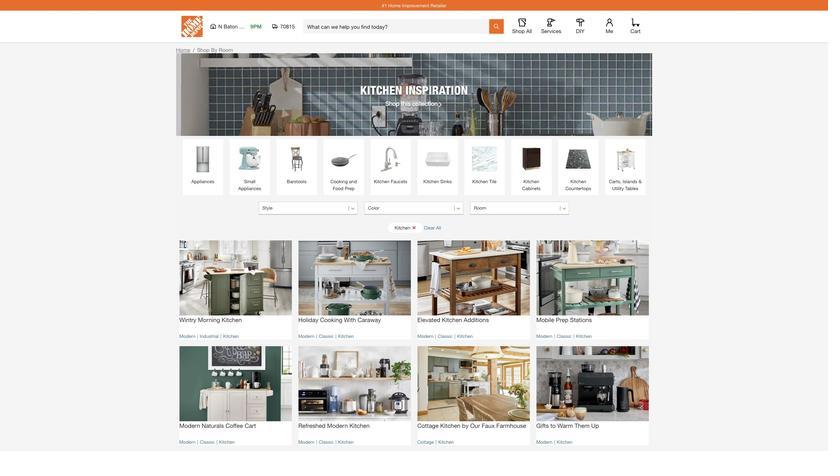 Task type: locate. For each thing, give the bounding box(es) containing it.
cottage
[[418, 422, 439, 429], [418, 439, 434, 445]]

modern | classic | kitchen down holiday cooking with caraway
[[299, 334, 354, 339]]

this
[[402, 100, 411, 107]]

all left services
[[527, 28, 533, 34]]

barstools
[[287, 179, 307, 184]]

faucets
[[391, 179, 408, 184]]

modern | classic | kitchen down elevated kitchen additions
[[418, 334, 473, 339]]

style button
[[259, 202, 358, 215]]

modern | classic | kitchen down mobile prep stations on the bottom
[[537, 334, 592, 339]]

all inside button
[[527, 28, 533, 34]]

them
[[575, 422, 590, 429]]

cooking and food prep
[[331, 179, 357, 191]]

kitchen link
[[223, 334, 239, 339], [338, 334, 354, 339], [458, 334, 473, 339], [577, 334, 592, 339], [219, 439, 235, 445], [338, 439, 354, 445], [439, 439, 454, 445], [557, 439, 573, 445]]

holiday cooking with caraway link
[[299, 316, 411, 330]]

cottage kitchen by our faux farmhouse link
[[418, 421, 530, 435]]

classic link for modern
[[319, 439, 334, 445]]

1 vertical spatial room
[[474, 205, 487, 211]]

kitchen link for naturals
[[219, 439, 235, 445]]

0 vertical spatial all
[[527, 28, 533, 34]]

color button
[[365, 202, 464, 215]]

2 cottage from the top
[[418, 439, 434, 445]]

1 vertical spatial cottage
[[418, 439, 434, 445]]

appliances down the "appliances" image
[[192, 179, 214, 184]]

0 vertical spatial shop
[[513, 28, 525, 34]]

prep inside cooking and food prep
[[345, 186, 355, 191]]

style
[[263, 205, 273, 211]]

kitchen link for prep
[[577, 334, 592, 339]]

modern | classic | kitchen for naturals
[[180, 439, 235, 445]]

kitchen inspiration
[[361, 83, 468, 97]]

room right by
[[219, 47, 233, 53]]

0 vertical spatial cooking
[[331, 179, 348, 184]]

kitchen countertops
[[566, 179, 592, 191]]

9pm
[[251, 23, 262, 29]]

stretchy image image for cottage kitchen by our faux farmhouse
[[418, 346, 530, 421]]

2 horizontal spatial shop
[[513, 28, 525, 34]]

services
[[542, 28, 562, 34]]

small appliances image
[[233, 143, 267, 176]]

classic down mobile prep stations on the bottom
[[557, 334, 572, 339]]

all right 'clear'
[[436, 225, 442, 230]]

classic link down refreshed modern kitchen
[[319, 439, 334, 445]]

shop left this at the left of page
[[386, 100, 400, 107]]

wintry
[[180, 316, 197, 324]]

1 cottage from the top
[[418, 422, 439, 429]]

room inside button
[[474, 205, 487, 211]]

classic down holiday cooking with caraway
[[319, 334, 334, 339]]

stretchy image image for modern naturals coffee cart
[[180, 346, 292, 421]]

kitchen inside kitchen cabinets
[[524, 179, 540, 184]]

shop
[[513, 28, 525, 34], [197, 47, 210, 53], [386, 100, 400, 107]]

#1 home improvement retailer
[[382, 2, 447, 8]]

our
[[471, 422, 481, 429]]

0 vertical spatial cottage
[[418, 422, 439, 429]]

kitchen cabinets link
[[515, 143, 549, 192]]

modern for mobile
[[537, 334, 553, 339]]

kitchen link right cottage link
[[439, 439, 454, 445]]

stretchy image image
[[180, 241, 292, 316], [299, 241, 411, 316], [418, 241, 530, 316], [537, 241, 649, 316], [180, 346, 292, 421], [299, 346, 411, 421], [418, 346, 530, 421], [537, 346, 649, 421]]

0 horizontal spatial shop
[[197, 47, 210, 53]]

classic for kitchen
[[438, 334, 453, 339]]

classic link down holiday cooking with caraway
[[319, 334, 334, 339]]

1 horizontal spatial room
[[474, 205, 487, 211]]

kitchen countertops link
[[562, 143, 596, 192]]

modern | classic | kitchen down refreshed modern kitchen
[[299, 439, 354, 445]]

home
[[389, 2, 401, 8], [176, 47, 190, 53]]

kitchen faucets image
[[374, 143, 408, 176]]

n baton rouge
[[219, 23, 255, 29]]

0 horizontal spatial all
[[436, 225, 442, 230]]

1 horizontal spatial all
[[527, 28, 533, 34]]

shop left services
[[513, 28, 525, 34]]

classic for prep
[[557, 334, 572, 339]]

cooking up food
[[331, 179, 348, 184]]

modern link for gifts
[[537, 439, 553, 445]]

classic down refreshed modern kitchen
[[319, 439, 334, 445]]

modern link for refreshed
[[299, 439, 315, 445]]

stretchy image image for refreshed modern kitchen
[[299, 346, 411, 421]]

modern for holiday
[[299, 334, 315, 339]]

1 horizontal spatial shop
[[386, 100, 400, 107]]

0 horizontal spatial room
[[219, 47, 233, 53]]

classic link down mobile prep stations on the bottom
[[557, 334, 572, 339]]

0 vertical spatial appliances
[[192, 179, 214, 184]]

|
[[197, 334, 198, 339], [221, 334, 222, 339], [316, 334, 317, 339], [336, 334, 337, 339], [436, 334, 437, 339], [455, 334, 456, 339], [555, 334, 556, 339], [574, 334, 575, 339], [197, 439, 198, 445], [217, 439, 218, 445], [316, 439, 317, 445], [336, 439, 337, 445], [436, 439, 437, 445], [555, 439, 556, 445]]

1 horizontal spatial home
[[389, 2, 401, 8]]

1 vertical spatial appliances
[[239, 186, 261, 191]]

home link
[[176, 47, 190, 53]]

shop inside shop this collection link
[[386, 100, 400, 107]]

tables
[[626, 186, 639, 191]]

elevated
[[418, 316, 441, 324]]

1 horizontal spatial appliances
[[239, 186, 261, 191]]

classic
[[319, 334, 334, 339], [438, 334, 453, 339], [557, 334, 572, 339], [200, 439, 215, 445], [319, 439, 334, 445]]

stretchy image image for gifts to warm them up
[[537, 346, 649, 421]]

room down kitchen tile at the top right of the page
[[474, 205, 487, 211]]

1 vertical spatial cart
[[245, 422, 256, 429]]

modern link for elevated
[[418, 334, 434, 339]]

1 vertical spatial home
[[176, 47, 190, 53]]

shop inside shop all button
[[513, 28, 525, 34]]

wintry morning kitchen
[[180, 316, 242, 324]]

modern | classic | kitchen for cooking
[[299, 334, 354, 339]]

classic link down naturals
[[200, 439, 215, 445]]

classic down elevated kitchen additions
[[438, 334, 453, 339]]

cottage kitchen by our faux farmhouse
[[418, 422, 527, 429]]

1 horizontal spatial cart
[[631, 28, 641, 34]]

1 horizontal spatial prep
[[557, 316, 569, 324]]

kitchen cabinets image
[[515, 143, 549, 176]]

cart
[[631, 28, 641, 34], [245, 422, 256, 429]]

kitchen link down refreshed modern kitchen link
[[338, 439, 354, 445]]

kitchen faucets link
[[374, 143, 408, 185]]

cooking left with
[[320, 316, 343, 324]]

cooking
[[331, 179, 348, 184], [320, 316, 343, 324]]

carts, islands & utility tables image
[[609, 143, 643, 176]]

all for shop all
[[527, 28, 533, 34]]

0 vertical spatial cart
[[631, 28, 641, 34]]

appliances image
[[186, 143, 220, 176]]

caraway
[[358, 316, 381, 324]]

cottage for cottage kitchen by our faux farmhouse
[[418, 422, 439, 429]]

kitchen link down wintry morning kitchen "link"
[[223, 334, 239, 339]]

all inside button
[[436, 225, 442, 230]]

faux
[[482, 422, 495, 429]]

mobile prep stations link
[[537, 316, 649, 330]]

home left /
[[176, 47, 190, 53]]

refreshed modern kitchen
[[299, 422, 370, 429]]

cart inside cart link
[[631, 28, 641, 34]]

appliances link
[[186, 143, 220, 185]]

all for clear all
[[436, 225, 442, 230]]

classic down naturals
[[200, 439, 215, 445]]

modern
[[180, 334, 196, 339], [299, 334, 315, 339], [418, 334, 434, 339], [537, 334, 553, 339], [180, 422, 200, 429], [327, 422, 348, 429], [180, 439, 196, 445], [299, 439, 315, 445], [537, 439, 553, 445]]

appliances
[[192, 179, 214, 184], [239, 186, 261, 191]]

appliances down small
[[239, 186, 261, 191]]

by
[[211, 47, 218, 53]]

wintry morning kitchen link
[[180, 316, 292, 330]]

additions
[[464, 316, 489, 324]]

cottage inside cottage kitchen by our faux farmhouse link
[[418, 422, 439, 429]]

shop right /
[[197, 47, 210, 53]]

0 vertical spatial prep
[[345, 186, 355, 191]]

modern link for wintry
[[180, 334, 196, 339]]

classic link down elevated kitchen additions
[[438, 334, 453, 339]]

cart inside modern naturals coffee cart link
[[245, 422, 256, 429]]

modern | classic | kitchen down naturals
[[180, 439, 235, 445]]

classic link for naturals
[[200, 439, 215, 445]]

modern link for holiday
[[299, 334, 315, 339]]

carts, islands & utility tables link
[[609, 143, 643, 192]]

shop all
[[513, 28, 533, 34]]

kitchen
[[361, 83, 403, 97], [374, 179, 390, 184], [424, 179, 440, 184], [473, 179, 489, 184], [524, 179, 540, 184], [571, 179, 587, 184], [395, 225, 411, 230], [222, 316, 242, 324], [442, 316, 463, 324], [223, 334, 239, 339], [338, 334, 354, 339], [458, 334, 473, 339], [577, 334, 592, 339], [350, 422, 370, 429], [441, 422, 461, 429], [219, 439, 235, 445], [338, 439, 354, 445], [439, 439, 454, 445], [557, 439, 573, 445]]

modern | classic | kitchen
[[299, 334, 354, 339], [418, 334, 473, 339], [537, 334, 592, 339], [180, 439, 235, 445], [299, 439, 354, 445]]

kitchen link down modern naturals coffee cart link
[[219, 439, 235, 445]]

/
[[193, 47, 195, 53]]

&
[[639, 179, 642, 184]]

color
[[368, 205, 380, 211]]

kitchen link down "mobile prep stations" link
[[577, 334, 592, 339]]

0 horizontal spatial cart
[[245, 422, 256, 429]]

classic for naturals
[[200, 439, 215, 445]]

food
[[333, 186, 344, 191]]

prep right mobile
[[557, 316, 569, 324]]

kitchen link down elevated kitchen additions 'link'
[[458, 334, 473, 339]]

room button
[[471, 202, 570, 215]]

small
[[244, 179, 256, 184]]

modern link
[[180, 334, 196, 339], [299, 334, 315, 339], [418, 334, 434, 339], [537, 334, 553, 339], [180, 439, 196, 445], [299, 439, 315, 445], [537, 439, 553, 445]]

modern | classic | kitchen for kitchen
[[418, 334, 473, 339]]

small appliances
[[239, 179, 261, 191]]

0 horizontal spatial appliances
[[192, 179, 214, 184]]

gifts to warm them up
[[537, 422, 600, 429]]

naturals
[[202, 422, 224, 429]]

0 horizontal spatial prep
[[345, 186, 355, 191]]

cart right me
[[631, 28, 641, 34]]

modern for modern
[[180, 439, 196, 445]]

baton
[[224, 23, 238, 29]]

carts, islands & utility tables
[[610, 179, 642, 191]]

home right #1 in the top left of the page
[[389, 2, 401, 8]]

shop for shop this collection
[[386, 100, 400, 107]]

1 vertical spatial all
[[436, 225, 442, 230]]

cart right coffee
[[245, 422, 256, 429]]

shop all button
[[512, 19, 533, 34]]

2 vertical spatial shop
[[386, 100, 400, 107]]

room
[[219, 47, 233, 53], [474, 205, 487, 211]]

prep down and
[[345, 186, 355, 191]]

kitchen link down holiday cooking with caraway link
[[338, 334, 354, 339]]

classic for modern
[[319, 439, 334, 445]]



Task type: describe. For each thing, give the bounding box(es) containing it.
kitchen link down warm
[[557, 439, 573, 445]]

and
[[349, 179, 357, 184]]

kitchen button
[[388, 223, 423, 233]]

kitchen inside button
[[395, 225, 411, 230]]

elevated kitchen additions link
[[418, 316, 530, 330]]

gifts to warm them up link
[[537, 421, 649, 435]]

collection
[[413, 100, 438, 107]]

shop this collection link
[[386, 99, 443, 108]]

refreshed modern kitchen link
[[299, 421, 411, 435]]

sinks
[[441, 179, 452, 184]]

modern for wintry
[[180, 334, 196, 339]]

cabinets
[[523, 186, 541, 191]]

clear all
[[424, 225, 442, 230]]

kitchen link for cooking
[[338, 334, 354, 339]]

clear
[[424, 225, 435, 230]]

refreshed
[[299, 422, 326, 429]]

islands
[[623, 179, 638, 184]]

cart link
[[629, 19, 643, 34]]

kitchen link for kitchen
[[458, 334, 473, 339]]

modern | classic | kitchen for prep
[[537, 334, 592, 339]]

kitchen tile
[[473, 179, 497, 184]]

coffee
[[226, 422, 243, 429]]

stretchy image image for wintry morning kitchen
[[180, 241, 292, 316]]

warm
[[558, 422, 574, 429]]

gifts
[[537, 422, 549, 429]]

countertops
[[566, 186, 592, 191]]

home / shop by room
[[176, 47, 233, 53]]

utility
[[613, 186, 625, 191]]

improvement
[[402, 2, 430, 8]]

1 vertical spatial shop
[[197, 47, 210, 53]]

kitchen faucets
[[374, 179, 408, 184]]

stretchy image image for holiday cooking with caraway
[[299, 241, 411, 316]]

me
[[606, 28, 614, 34]]

70815
[[280, 23, 295, 29]]

1 vertical spatial prep
[[557, 316, 569, 324]]

small appliances link
[[233, 143, 267, 192]]

rouge
[[239, 23, 255, 29]]

cooking inside cooking and food prep
[[331, 179, 348, 184]]

cottage link
[[418, 439, 434, 445]]

kitchen sinks link
[[421, 143, 455, 185]]

modern link for modern
[[180, 439, 196, 445]]

shop for shop all
[[513, 28, 525, 34]]

industrial
[[200, 334, 219, 339]]

shop this collection
[[386, 100, 438, 107]]

kitchen link for modern
[[338, 439, 354, 445]]

the home depot logo image
[[182, 16, 203, 37]]

barstools link
[[280, 143, 314, 185]]

kitchen tile link
[[468, 143, 502, 185]]

classic link for kitchen
[[438, 334, 453, 339]]

classic for cooking
[[319, 334, 334, 339]]

farmhouse
[[497, 422, 527, 429]]

stations
[[571, 316, 593, 324]]

#1
[[382, 2, 387, 8]]

tile
[[490, 179, 497, 184]]

retailer
[[431, 2, 447, 8]]

n
[[219, 23, 222, 29]]

0 vertical spatial room
[[219, 47, 233, 53]]

services button
[[541, 19, 562, 34]]

clear all button
[[424, 222, 442, 234]]

modern naturals coffee cart link
[[180, 421, 292, 435]]

stretchy image image for mobile prep stations
[[537, 241, 649, 316]]

holiday
[[299, 316, 319, 324]]

modern link for mobile
[[537, 334, 553, 339]]

up
[[592, 422, 600, 429]]

1 vertical spatial cooking
[[320, 316, 343, 324]]

70815 button
[[273, 23, 295, 30]]

barstools image
[[280, 143, 314, 176]]

modern for elevated
[[418, 334, 434, 339]]

elevated kitchen additions
[[418, 316, 489, 324]]

kitchen inside kitchen countertops
[[571, 179, 587, 184]]

holiday cooking with caraway
[[299, 316, 381, 324]]

non lazy image image
[[176, 53, 653, 136]]

mobile
[[537, 316, 555, 324]]

modern for refreshed
[[299, 439, 315, 445]]

cooking and food prep image
[[327, 143, 361, 176]]

me button
[[599, 19, 621, 34]]

classic link for prep
[[557, 334, 572, 339]]

diy button
[[570, 19, 592, 34]]

kitchen sinks
[[424, 179, 452, 184]]

carts,
[[610, 179, 622, 184]]

to
[[551, 422, 556, 429]]

kitchen cabinets
[[523, 179, 541, 191]]

classic link for cooking
[[319, 334, 334, 339]]

modern | industrial | kitchen
[[180, 334, 239, 339]]

modern naturals coffee cart
[[180, 422, 256, 429]]

kitchen link for morning
[[223, 334, 239, 339]]

cottage for cottage | kitchen
[[418, 439, 434, 445]]

modern | classic | kitchen for modern
[[299, 439, 354, 445]]

cottage | kitchen
[[418, 439, 454, 445]]

kitchen tile image
[[468, 143, 502, 176]]

0 horizontal spatial home
[[176, 47, 190, 53]]

cooking and food prep link
[[327, 143, 361, 192]]

kitchen sinks image
[[421, 143, 455, 176]]

What can we help you find today? search field
[[308, 20, 489, 33]]

industrial link
[[200, 334, 219, 339]]

with
[[344, 316, 356, 324]]

0 vertical spatial home
[[389, 2, 401, 8]]

stretchy image image for elevated kitchen additions
[[418, 241, 530, 316]]

mobile prep stations
[[537, 316, 593, 324]]

by
[[463, 422, 469, 429]]

inspiration
[[406, 83, 468, 97]]

kitchen countertops image
[[562, 143, 596, 176]]



Task type: vqa. For each thing, say whether or not it's contained in the screenshot.
the Get It Fast
no



